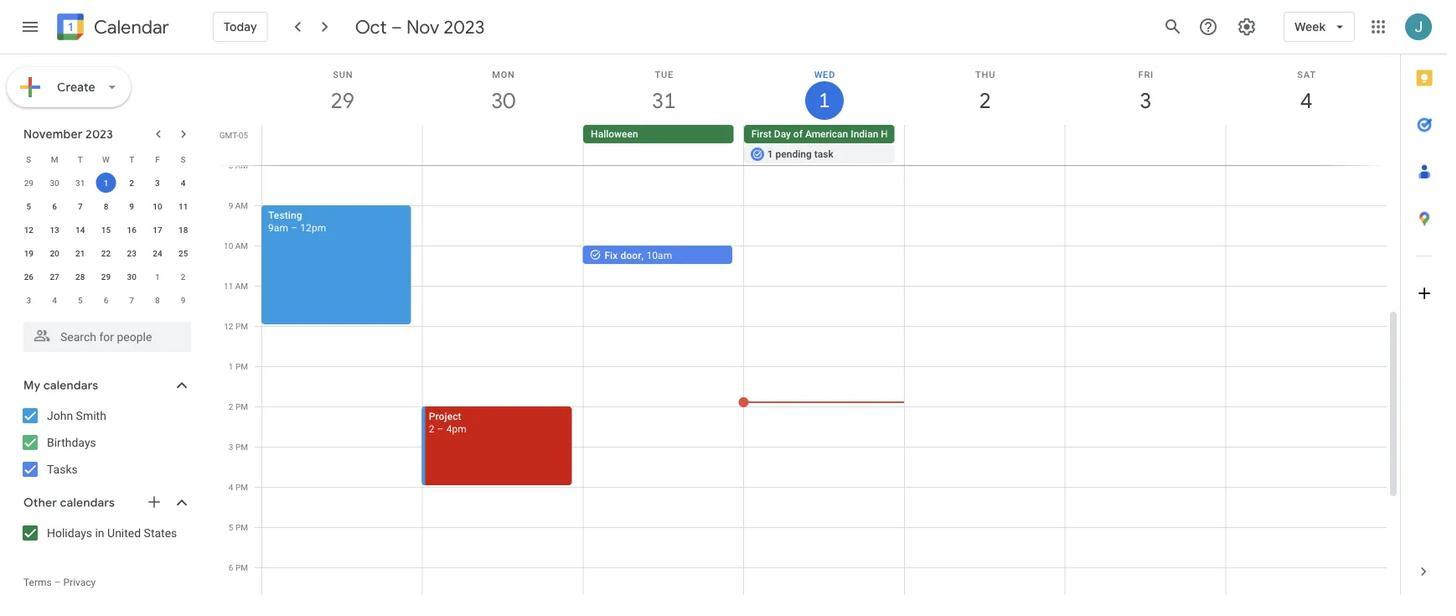 Task type: locate. For each thing, give the bounding box(es) containing it.
am up 12 pm
[[235, 281, 248, 291]]

10
[[153, 201, 162, 211], [224, 241, 233, 251]]

1 down first
[[768, 148, 773, 160]]

1 down w
[[104, 178, 108, 188]]

pm up the "6 pm"
[[236, 522, 248, 532]]

6 pm
[[229, 562, 248, 573]]

4
[[1300, 87, 1312, 114], [181, 178, 186, 188], [52, 295, 57, 305], [229, 482, 233, 492]]

am for 11 am
[[235, 281, 248, 291]]

– down "testing"
[[291, 222, 298, 233]]

3 pm
[[229, 442, 248, 452]]

31 right the october 30 element
[[76, 178, 85, 188]]

grid containing 29
[[215, 54, 1401, 595]]

2023
[[444, 15, 485, 39], [86, 127, 113, 142]]

1 vertical spatial 12
[[224, 321, 233, 331]]

1 inside december 1 element
[[155, 272, 160, 282]]

0 vertical spatial 11
[[178, 201, 188, 211]]

am for 9 am
[[235, 200, 248, 210]]

11 element
[[173, 196, 193, 216]]

december 4 element
[[44, 290, 65, 310]]

1 vertical spatial 29
[[24, 178, 34, 188]]

4 up 11 element
[[181, 178, 186, 188]]

2 horizontal spatial 29
[[330, 87, 354, 114]]

sun
[[333, 69, 353, 80]]

1 pending task
[[768, 148, 834, 160]]

0 vertical spatial 31
[[651, 87, 675, 114]]

calendars for my calendars
[[43, 378, 98, 393]]

1 horizontal spatial s
[[181, 154, 186, 164]]

december 3 element
[[19, 290, 39, 310]]

29 left the october 30 element
[[24, 178, 34, 188]]

1 horizontal spatial t
[[129, 154, 134, 164]]

first
[[752, 128, 772, 140]]

30
[[490, 87, 514, 114], [50, 178, 59, 188], [127, 272, 137, 282]]

1 for 1 pm
[[229, 361, 233, 371]]

2 horizontal spatial 9
[[229, 200, 233, 210]]

t left f
[[129, 154, 134, 164]]

31 link
[[645, 81, 683, 120]]

pm up 3 pm
[[236, 402, 248, 412]]

28 element
[[70, 267, 90, 287]]

0 vertical spatial 10
[[153, 201, 162, 211]]

2 vertical spatial 5
[[229, 522, 233, 532]]

s up october 29 element
[[26, 154, 31, 164]]

day
[[774, 128, 791, 140]]

0 vertical spatial 2023
[[444, 15, 485, 39]]

31
[[651, 87, 675, 114], [76, 178, 85, 188]]

2 horizontal spatial 8
[[229, 160, 233, 170]]

13
[[50, 225, 59, 235]]

9 up 16 element
[[129, 201, 134, 211]]

16
[[127, 225, 137, 235]]

0 horizontal spatial 8
[[104, 201, 108, 211]]

– down project
[[437, 423, 444, 435]]

10 up 11 am
[[224, 241, 233, 251]]

None search field
[[0, 315, 208, 352]]

7 down october 31 element
[[78, 201, 83, 211]]

1 up december 8 element
[[155, 272, 160, 282]]

10 am
[[224, 241, 248, 251]]

0 vertical spatial 8
[[229, 160, 233, 170]]

29 for october 29 element
[[24, 178, 34, 188]]

my
[[23, 378, 41, 393]]

1 vertical spatial 5
[[78, 295, 83, 305]]

5 up the "6 pm"
[[229, 522, 233, 532]]

11 up 18
[[178, 201, 188, 211]]

december 9 element
[[173, 290, 193, 310]]

9am
[[268, 222, 288, 233]]

0 horizontal spatial 11
[[178, 201, 188, 211]]

0 horizontal spatial 29
[[24, 178, 34, 188]]

am down 05
[[235, 160, 248, 170]]

1 pending task button
[[744, 145, 895, 163]]

tue
[[655, 69, 674, 80]]

3 up 4 pm
[[229, 442, 233, 452]]

s
[[26, 154, 31, 164], [181, 154, 186, 164]]

14 element
[[70, 220, 90, 240]]

privacy link
[[63, 577, 96, 588]]

1 horizontal spatial 5
[[78, 295, 83, 305]]

calendar
[[94, 16, 169, 39]]

12 inside row
[[24, 225, 34, 235]]

8 down december 1 element
[[155, 295, 160, 305]]

pm
[[236, 321, 248, 331], [236, 361, 248, 371], [236, 402, 248, 412], [236, 442, 248, 452], [236, 482, 248, 492], [236, 522, 248, 532], [236, 562, 248, 573]]

0 horizontal spatial 12
[[24, 225, 34, 235]]

23 element
[[122, 243, 142, 263]]

11 for 11
[[178, 201, 188, 211]]

terms
[[23, 577, 52, 588]]

1 inside 1, today element
[[104, 178, 108, 188]]

1 vertical spatial 31
[[76, 178, 85, 188]]

calendars up in
[[60, 495, 115, 510]]

2 vertical spatial 30
[[127, 272, 137, 282]]

pm for 12 pm
[[236, 321, 248, 331]]

14
[[76, 225, 85, 235]]

john
[[47, 409, 73, 422]]

t
[[78, 154, 83, 164], [129, 154, 134, 164]]

15
[[101, 225, 111, 235]]

9 up 10 am
[[229, 200, 233, 210]]

30 link
[[484, 81, 523, 120]]

17 element
[[147, 220, 168, 240]]

0 vertical spatial 7
[[78, 201, 83, 211]]

grid
[[215, 54, 1401, 595]]

7 pm from the top
[[236, 562, 248, 573]]

december 7 element
[[122, 290, 142, 310]]

3 cell from the left
[[744, 125, 951, 165]]

1 down 12 pm
[[229, 361, 233, 371]]

27 element
[[44, 267, 65, 287]]

1 cell
[[93, 171, 119, 194]]

1 vertical spatial calendars
[[60, 495, 115, 510]]

1 vertical spatial 7
[[129, 295, 134, 305]]

8 am
[[229, 160, 248, 170]]

pm down 3 pm
[[236, 482, 248, 492]]

november
[[23, 127, 83, 142]]

11
[[178, 201, 188, 211], [224, 281, 233, 291]]

0 horizontal spatial 2023
[[86, 127, 113, 142]]

29
[[330, 87, 354, 114], [24, 178, 34, 188], [101, 272, 111, 282]]

5 pm
[[229, 522, 248, 532]]

30 down 23
[[127, 272, 137, 282]]

10 inside 10 element
[[153, 201, 162, 211]]

2 pm from the top
[[236, 361, 248, 371]]

row group
[[16, 171, 196, 312]]

8 inside december 8 element
[[155, 295, 160, 305]]

other
[[23, 495, 57, 510]]

1 horizontal spatial 6
[[104, 295, 108, 305]]

5 pm from the top
[[236, 482, 248, 492]]

tue 31
[[651, 69, 675, 114]]

24 element
[[147, 243, 168, 263]]

1 vertical spatial 30
[[50, 178, 59, 188]]

4 pm from the top
[[236, 442, 248, 452]]

row
[[255, 125, 1401, 165], [16, 148, 196, 171], [16, 171, 196, 194], [16, 194, 196, 218], [16, 218, 196, 241], [16, 241, 196, 265], [16, 265, 196, 288], [16, 288, 196, 312]]

27
[[50, 272, 59, 282]]

heritage
[[881, 128, 920, 140]]

20
[[50, 248, 59, 258]]

6 down 5 pm
[[229, 562, 233, 573]]

0 horizontal spatial 30
[[50, 178, 59, 188]]

6 down 29 element
[[104, 295, 108, 305]]

3 am from the top
[[235, 241, 248, 251]]

4 am from the top
[[235, 281, 248, 291]]

project
[[429, 410, 462, 422]]

29 down 22
[[101, 272, 111, 282]]

6 cell from the left
[[1226, 125, 1386, 165]]

30 down m
[[50, 178, 59, 188]]

1 horizontal spatial 10
[[224, 241, 233, 251]]

11 inside row
[[178, 201, 188, 211]]

indian
[[851, 128, 879, 140]]

29 down sun
[[330, 87, 354, 114]]

1 vertical spatial 11
[[224, 281, 233, 291]]

door
[[621, 249, 642, 261]]

1 am from the top
[[235, 160, 248, 170]]

cell
[[262, 125, 423, 165], [423, 125, 584, 165], [744, 125, 951, 165], [905, 125, 1065, 165], [1065, 125, 1226, 165], [1226, 125, 1386, 165]]

mon
[[492, 69, 515, 80]]

pm for 3 pm
[[236, 442, 248, 452]]

0 vertical spatial 6
[[52, 201, 57, 211]]

9 down the december 2 element
[[181, 295, 186, 305]]

october 29 element
[[19, 173, 39, 193]]

calendars up john smith
[[43, 378, 98, 393]]

11 am
[[224, 281, 248, 291]]

9
[[229, 200, 233, 210], [129, 201, 134, 211], [181, 295, 186, 305]]

2 vertical spatial 8
[[155, 295, 160, 305]]

1 horizontal spatial 12
[[224, 321, 233, 331]]

13 element
[[44, 220, 65, 240]]

add other calendars image
[[146, 494, 163, 510]]

12 down 11 am
[[224, 321, 233, 331]]

united
[[107, 526, 141, 540]]

1 vertical spatial 6
[[104, 295, 108, 305]]

21 element
[[70, 243, 90, 263]]

0 horizontal spatial 10
[[153, 201, 162, 211]]

24
[[153, 248, 162, 258]]

first day of american indian heritage month
[[752, 128, 951, 140]]

11 down 10 am
[[224, 281, 233, 291]]

31 inside row
[[76, 178, 85, 188]]

30 down mon on the top left of the page
[[490, 87, 514, 114]]

3 pm from the top
[[236, 402, 248, 412]]

0 vertical spatial 30
[[490, 87, 514, 114]]

row containing 29
[[16, 171, 196, 194]]

5 for 5 pm
[[229, 522, 233, 532]]

0 horizontal spatial t
[[78, 154, 83, 164]]

1 inside 1 pending task "button"
[[768, 148, 773, 160]]

0 horizontal spatial 31
[[76, 178, 85, 188]]

22
[[101, 248, 111, 258]]

s right f
[[181, 154, 186, 164]]

1 horizontal spatial 11
[[224, 281, 233, 291]]

2 horizontal spatial 5
[[229, 522, 233, 532]]

12 for 12
[[24, 225, 34, 235]]

december 5 element
[[70, 290, 90, 310]]

5 down the 28 element at the top of page
[[78, 295, 83, 305]]

5 up 12 element
[[26, 201, 31, 211]]

–
[[391, 15, 402, 39], [291, 222, 298, 233], [437, 423, 444, 435], [54, 577, 61, 588]]

30 for 30 'element'
[[127, 272, 137, 282]]

4 cell from the left
[[905, 125, 1065, 165]]

2023 up w
[[86, 127, 113, 142]]

pm down 5 pm
[[236, 562, 248, 573]]

am down '9 am'
[[235, 241, 248, 251]]

10 up 17
[[153, 201, 162, 211]]

2 link
[[966, 81, 1005, 120]]

1 horizontal spatial 9
[[181, 295, 186, 305]]

pm up 2 pm
[[236, 361, 248, 371]]

12 up "19"
[[24, 225, 34, 235]]

1 down 'wed'
[[818, 87, 830, 114]]

6 for 6 pm
[[229, 562, 233, 573]]

0 horizontal spatial 5
[[26, 201, 31, 211]]

0 vertical spatial calendars
[[43, 378, 98, 393]]

2 vertical spatial 6
[[229, 562, 233, 573]]

2 s from the left
[[181, 154, 186, 164]]

pm up 1 pm
[[236, 321, 248, 331]]

23
[[127, 248, 137, 258]]

thu
[[976, 69, 996, 80]]

0 horizontal spatial 7
[[78, 201, 83, 211]]

tab list
[[1402, 54, 1448, 548]]

16 element
[[122, 220, 142, 240]]

0 horizontal spatial s
[[26, 154, 31, 164]]

am down 8 am
[[235, 200, 248, 210]]

12pm
[[300, 222, 326, 233]]

31 down tue
[[651, 87, 675, 114]]

7 down 30 'element'
[[129, 295, 134, 305]]

3 down fri
[[1139, 87, 1151, 114]]

t up october 31 element
[[78, 154, 83, 164]]

states
[[144, 526, 177, 540]]

15 element
[[96, 220, 116, 240]]

28
[[76, 272, 85, 282]]

2 up 3 pm
[[229, 402, 233, 412]]

1 pm from the top
[[236, 321, 248, 331]]

0 vertical spatial 12
[[24, 225, 34, 235]]

halloween
[[591, 128, 638, 140]]

2 down thu on the right of page
[[978, 87, 990, 114]]

tasks
[[47, 462, 78, 476]]

row containing 3
[[16, 288, 196, 312]]

30 inside mon 30
[[490, 87, 514, 114]]

– inside testing 9am – 12pm
[[291, 222, 298, 233]]

0 vertical spatial 29
[[330, 87, 354, 114]]

1 horizontal spatial 30
[[127, 272, 137, 282]]

2023 right nov
[[444, 15, 485, 39]]

1 horizontal spatial 8
[[155, 295, 160, 305]]

2 am from the top
[[235, 200, 248, 210]]

6 for december 6 element on the left of page
[[104, 295, 108, 305]]

october 30 element
[[44, 173, 65, 193]]

1 vertical spatial 10
[[224, 241, 233, 251]]

am
[[235, 160, 248, 170], [235, 200, 248, 210], [235, 241, 248, 251], [235, 281, 248, 291]]

week
[[1295, 19, 1326, 34]]

29 element
[[96, 267, 116, 287]]

6 pm from the top
[[236, 522, 248, 532]]

row containing s
[[16, 148, 196, 171]]

privacy
[[63, 577, 96, 588]]

fix
[[605, 249, 618, 261]]

november 2023 grid
[[16, 148, 196, 312]]

30 inside 'element'
[[127, 272, 137, 282]]

1 horizontal spatial 29
[[101, 272, 111, 282]]

2 down project
[[429, 423, 435, 435]]

2 horizontal spatial 6
[[229, 562, 233, 573]]

row containing 26
[[16, 265, 196, 288]]

4 down sat on the top of page
[[1300, 87, 1312, 114]]

4 inside sat 4
[[1300, 87, 1312, 114]]

2 vertical spatial 29
[[101, 272, 111, 282]]

birthdays
[[47, 435, 96, 449]]

4 down 3 pm
[[229, 482, 233, 492]]

pm up 4 pm
[[236, 442, 248, 452]]

0 horizontal spatial 6
[[52, 201, 57, 211]]

fri
[[1139, 69, 1154, 80]]

4 inside december 4 element
[[52, 295, 57, 305]]

1 link
[[806, 81, 844, 120]]

pm for 6 pm
[[236, 562, 248, 573]]

3 down 26 element
[[26, 295, 31, 305]]

8 down 1, today element
[[104, 201, 108, 211]]

calendars
[[43, 378, 98, 393], [60, 495, 115, 510]]

– inside project 2 – 4pm
[[437, 423, 444, 435]]

17
[[153, 225, 162, 235]]

1 horizontal spatial 2023
[[444, 15, 485, 39]]

testing 9am – 12pm
[[268, 209, 326, 233]]

w
[[102, 154, 110, 164]]

2 horizontal spatial 30
[[490, 87, 514, 114]]

30 for the october 30 element
[[50, 178, 59, 188]]

6 down the october 30 element
[[52, 201, 57, 211]]

8 down gmt-
[[229, 160, 233, 170]]

4 down 27 'element'
[[52, 295, 57, 305]]



Task type: vqa. For each thing, say whether or not it's contained in the screenshot.


Task type: describe. For each thing, give the bounding box(es) containing it.
9 for 9 am
[[229, 200, 233, 210]]

today
[[224, 19, 257, 34]]

december 2 element
[[173, 267, 193, 287]]

calendar element
[[54, 10, 169, 47]]

30 element
[[122, 267, 142, 287]]

today button
[[213, 7, 268, 47]]

1 for december 1 element
[[155, 272, 160, 282]]

4 pm
[[229, 482, 248, 492]]

1 for 1, today element
[[104, 178, 108, 188]]

my calendars button
[[3, 372, 208, 399]]

row containing 12
[[16, 218, 196, 241]]

john smith
[[47, 409, 106, 422]]

holidays
[[47, 526, 92, 540]]

2 t from the left
[[129, 154, 134, 164]]

2 right '1' cell
[[129, 178, 134, 188]]

my calendars
[[23, 378, 98, 393]]

project 2 – 4pm
[[429, 410, 467, 435]]

task
[[815, 148, 834, 160]]

2 inside thu 2
[[978, 87, 990, 114]]

terms – privacy
[[23, 577, 96, 588]]

12 for 12 pm
[[224, 321, 233, 331]]

5 for december 5 element
[[78, 295, 83, 305]]

row containing 19
[[16, 241, 196, 265]]

m
[[51, 154, 58, 164]]

8 for 8 am
[[229, 160, 233, 170]]

oct
[[355, 15, 387, 39]]

sat 4
[[1298, 69, 1317, 114]]

10 element
[[147, 196, 168, 216]]

3 down f
[[155, 178, 160, 188]]

2 pm
[[229, 402, 248, 412]]

22 element
[[96, 243, 116, 263]]

18
[[178, 225, 188, 235]]

05
[[239, 130, 248, 140]]

1 s from the left
[[26, 154, 31, 164]]

first day of american indian heritage month button
[[744, 125, 951, 143]]

sun 29
[[330, 69, 354, 114]]

terms link
[[23, 577, 52, 588]]

other calendars
[[23, 495, 115, 510]]

f
[[155, 154, 160, 164]]

25 element
[[173, 243, 193, 263]]

of
[[794, 128, 803, 140]]

3 link
[[1127, 81, 1165, 120]]

1, today element
[[96, 173, 116, 193]]

10 for 10
[[153, 201, 162, 211]]

12 pm
[[224, 321, 248, 331]]

pending
[[776, 148, 812, 160]]

pm for 2 pm
[[236, 402, 248, 412]]

wed 1
[[814, 69, 836, 114]]

fix door , 10am
[[605, 249, 673, 261]]

29 link
[[323, 81, 362, 120]]

1 inside wed 1
[[818, 87, 830, 114]]

1 horizontal spatial 31
[[651, 87, 675, 114]]

november 2023
[[23, 127, 113, 142]]

20 element
[[44, 243, 65, 263]]

pm for 4 pm
[[236, 482, 248, 492]]

Search for people text field
[[34, 322, 181, 352]]

mon 30
[[490, 69, 515, 114]]

fri 3
[[1139, 69, 1154, 114]]

2 cell from the left
[[423, 125, 584, 165]]

19
[[24, 248, 34, 258]]

1 vertical spatial 8
[[104, 201, 108, 211]]

12 element
[[19, 220, 39, 240]]

cell containing first day of american indian heritage month
[[744, 125, 951, 165]]

calendar heading
[[91, 16, 169, 39]]

settings menu image
[[1237, 17, 1257, 37]]

row containing halloween
[[255, 125, 1401, 165]]

gmt-
[[219, 130, 239, 140]]

21
[[76, 248, 85, 258]]

0 horizontal spatial 9
[[129, 201, 134, 211]]

halloween button
[[584, 125, 734, 143]]

11 for 11 am
[[224, 281, 233, 291]]

5 cell from the left
[[1065, 125, 1226, 165]]

10 for 10 am
[[224, 241, 233, 251]]

pm for 1 pm
[[236, 361, 248, 371]]

2 up december 9 element
[[181, 272, 186, 282]]

pm for 5 pm
[[236, 522, 248, 532]]

december 8 element
[[147, 290, 168, 310]]

october 31 element
[[70, 173, 90, 193]]

create
[[57, 80, 95, 95]]

american
[[805, 128, 849, 140]]

2 inside project 2 – 4pm
[[429, 423, 435, 435]]

29 for 29 element
[[101, 272, 111, 282]]

1 t from the left
[[78, 154, 83, 164]]

25
[[178, 248, 188, 258]]

am for 10 am
[[235, 241, 248, 251]]

8 for december 8 element
[[155, 295, 160, 305]]

1 for 1 pending task
[[768, 148, 773, 160]]

1 horizontal spatial 7
[[129, 295, 134, 305]]

nov
[[407, 15, 440, 39]]

my calendars list
[[3, 402, 208, 483]]

– right oct
[[391, 15, 402, 39]]

am for 8 am
[[235, 160, 248, 170]]

4 link
[[1288, 81, 1326, 120]]

row containing 5
[[16, 194, 196, 218]]

19 element
[[19, 243, 39, 263]]

oct – nov 2023
[[355, 15, 485, 39]]

1 vertical spatial 2023
[[86, 127, 113, 142]]

,
[[642, 249, 644, 261]]

26
[[24, 272, 34, 282]]

0 vertical spatial 5
[[26, 201, 31, 211]]

holidays in united states
[[47, 526, 177, 540]]

sat
[[1298, 69, 1317, 80]]

wed
[[814, 69, 836, 80]]

calendars for other calendars
[[60, 495, 115, 510]]

1 cell from the left
[[262, 125, 423, 165]]

main drawer image
[[20, 17, 40, 37]]

– right terms link
[[54, 577, 61, 588]]

26 element
[[19, 267, 39, 287]]

month
[[922, 128, 951, 140]]

testing
[[268, 209, 302, 221]]

9 for december 9 element
[[181, 295, 186, 305]]

create button
[[7, 67, 131, 107]]

thu 2
[[976, 69, 996, 114]]

10am
[[647, 249, 673, 261]]

18 element
[[173, 220, 193, 240]]

gmt-05
[[219, 130, 248, 140]]

row group containing 29
[[16, 171, 196, 312]]

3 inside fri 3
[[1139, 87, 1151, 114]]

december 1 element
[[147, 267, 168, 287]]

other calendars button
[[3, 490, 208, 516]]

week button
[[1284, 7, 1355, 47]]

in
[[95, 526, 104, 540]]

december 6 element
[[96, 290, 116, 310]]



